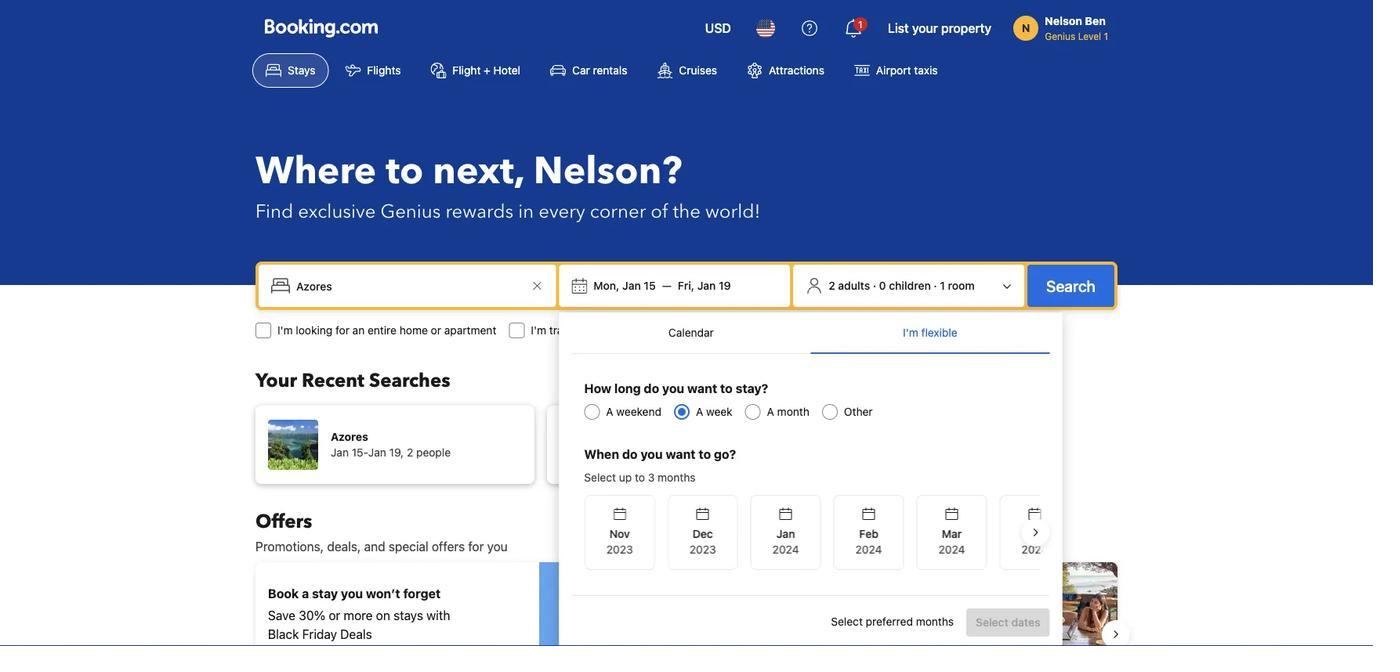 Task type: locate. For each thing, give the bounding box(es) containing it.
want
[[688, 381, 718, 396], [666, 447, 696, 462]]

3
[[648, 472, 655, 485]]

select for select preferred months
[[831, 616, 863, 629]]

1 horizontal spatial ·
[[934, 280, 938, 292]]

i'm looking for an entire home or apartment
[[278, 324, 497, 337]]

1 horizontal spatial genius
[[1045, 31, 1076, 42]]

list
[[888, 21, 909, 36]]

calendar button
[[572, 313, 811, 354]]

you inside the offers promotions, deals, and special offers for you
[[487, 540, 508, 555]]

1 looking from the left
[[296, 324, 333, 337]]

region down dec
[[243, 557, 1131, 647]]

1 left room
[[940, 280, 946, 292]]

a for a month
[[767, 406, 775, 419]]

flight
[[453, 64, 481, 77]]

months right '3'
[[658, 472, 696, 485]]

1 vertical spatial genius
[[381, 199, 441, 225]]

for right offers
[[468, 540, 484, 555]]

+
[[484, 64, 491, 77]]

2 left adults
[[829, 280, 836, 292]]

2 vertical spatial 1
[[940, 280, 946, 292]]

rewards
[[446, 199, 514, 225]]

a
[[606, 406, 614, 419], [696, 406, 704, 419], [767, 406, 775, 419]]

genius left rewards
[[381, 199, 441, 225]]

do left 21-
[[623, 447, 638, 462]]

1 people from the left
[[416, 447, 451, 460]]

take your longest vacation yet image
[[977, 563, 1118, 647]]

jan
[[623, 280, 641, 292], [698, 280, 716, 292], [331, 447, 349, 460], [368, 447, 386, 460], [777, 528, 795, 541]]

a left week
[[696, 406, 704, 419]]

home
[[400, 324, 428, 337]]

car
[[573, 64, 590, 77]]

2024 up long-
[[856, 544, 882, 557]]

a
[[302, 587, 309, 602]]

1 vertical spatial 1
[[1104, 31, 1109, 42]]

2 looking from the left
[[690, 324, 727, 337]]

0 horizontal spatial genius
[[381, 199, 441, 225]]

2 horizontal spatial 2
[[829, 280, 836, 292]]

1 horizontal spatial do
[[644, 381, 660, 396]]

feb 21-feb 28, 2 people link
[[547, 406, 826, 485]]

1 2023 from the left
[[606, 544, 633, 557]]

to left '3'
[[635, 472, 645, 485]]

select left dates
[[976, 617, 1009, 630]]

deals,
[[327, 540, 361, 555]]

work
[[613, 324, 638, 337]]

region containing nov 2023
[[572, 489, 1070, 577]]

deals
[[340, 628, 372, 643]]

· right children
[[934, 280, 938, 292]]

2 adults · 0 children · 1 room button
[[800, 271, 1019, 301]]

cruises link
[[644, 53, 731, 88]]

region
[[572, 489, 1070, 577], [243, 557, 1131, 647]]

every
[[539, 199, 586, 225]]

apartment
[[444, 324, 497, 337]]

azores jan 15-jan 19, 2 people
[[331, 431, 451, 460]]

other
[[844, 406, 873, 419]]

2 horizontal spatial feb
[[859, 528, 879, 541]]

for left flights
[[730, 324, 744, 337]]

3 2024 from the left
[[939, 544, 965, 557]]

0 horizontal spatial 1
[[859, 19, 863, 30]]

0 horizontal spatial feb
[[623, 447, 642, 460]]

select up to 3 months
[[584, 472, 696, 485]]

2 2023 from the left
[[689, 544, 716, 557]]

for left work
[[596, 324, 610, 337]]

0 horizontal spatial looking
[[296, 324, 333, 337]]

1 horizontal spatial i'm
[[531, 324, 547, 337]]

1 horizontal spatial 2023
[[689, 544, 716, 557]]

i'm inside button
[[903, 327, 919, 340]]

entire
[[368, 324, 397, 337]]

a month
[[767, 406, 810, 419]]

browse
[[706, 599, 748, 614]]

stay?
[[736, 381, 769, 396]]

a weekend
[[606, 406, 662, 419]]

2 2024 from the left
[[856, 544, 882, 557]]

people right 28,
[[712, 447, 746, 460]]

when do you want to go?
[[584, 447, 737, 462]]

people
[[416, 447, 451, 460], [712, 447, 746, 460]]

1 vertical spatial months
[[916, 616, 954, 629]]

you right offers
[[487, 540, 508, 555]]

2024 down apr
[[1022, 544, 1048, 557]]

you up '3'
[[641, 447, 663, 462]]

0 horizontal spatial people
[[416, 447, 451, 460]]

3 a from the left
[[767, 406, 775, 419]]

select down the offering
[[831, 616, 863, 629]]

2 a from the left
[[696, 406, 704, 419]]

select preferred months
[[831, 616, 954, 629]]

feb inside feb 2024
[[859, 528, 879, 541]]

do
[[644, 381, 660, 396], [623, 447, 638, 462]]

region up the offering
[[572, 489, 1070, 577]]

0 vertical spatial genius
[[1045, 31, 1076, 42]]

select inside button
[[976, 617, 1009, 630]]

you up more
[[341, 587, 363, 602]]

1 horizontal spatial 1
[[940, 280, 946, 292]]

azores
[[331, 431, 368, 444]]

i'm
[[278, 324, 293, 337], [531, 324, 547, 337], [903, 327, 919, 340]]

i'm left flexible
[[903, 327, 919, 340]]

usd
[[706, 21, 732, 36]]

2 horizontal spatial a
[[767, 406, 775, 419]]

do right long
[[644, 381, 660, 396]]

stays,
[[735, 618, 769, 633]]

2 horizontal spatial i'm
[[903, 327, 919, 340]]

select
[[584, 472, 616, 485], [831, 616, 863, 629], [976, 617, 1009, 630]]

dec
[[693, 528, 713, 541]]

select down when
[[584, 472, 616, 485]]

for left an
[[336, 324, 350, 337]]

2024 up properties
[[773, 544, 799, 557]]

feb up long-
[[859, 528, 879, 541]]

2 inside azores jan 15-jan 19, 2 people
[[407, 447, 413, 460]]

feb left 21-
[[623, 447, 642, 460]]

flight + hotel link
[[418, 53, 534, 88]]

nelson?
[[534, 146, 683, 197]]

1 horizontal spatial looking
[[690, 324, 727, 337]]

people inside feb 21-feb 28, 2 people link
[[712, 447, 746, 460]]

friday
[[302, 628, 337, 643]]

booking.com image
[[265, 19, 378, 38]]

want up the a week
[[688, 381, 718, 396]]

2024 for apr
[[1022, 544, 1048, 557]]

1 horizontal spatial a
[[696, 406, 704, 419]]

1 horizontal spatial people
[[712, 447, 746, 460]]

1 horizontal spatial months
[[916, 616, 954, 629]]

traveling
[[550, 324, 593, 337]]

2023 down dec
[[689, 544, 716, 557]]

0 horizontal spatial 2
[[407, 447, 413, 460]]

· left 0
[[873, 280, 877, 292]]

i'm left traveling
[[531, 324, 547, 337]]

want right 21-
[[666, 447, 696, 462]]

looking right i'm
[[690, 324, 727, 337]]

won't
[[366, 587, 401, 602]]

at
[[806, 618, 817, 633]]

select for select up to 3 months
[[584, 472, 616, 485]]

your account menu nelson ben genius level 1 element
[[1014, 7, 1115, 43]]

usd button
[[696, 9, 741, 47]]

1
[[859, 19, 863, 30], [1104, 31, 1109, 42], [940, 280, 946, 292]]

0 horizontal spatial a
[[606, 406, 614, 419]]

jan inside jan 2024
[[777, 528, 795, 541]]

1 horizontal spatial 2
[[702, 447, 709, 460]]

to inside "where to next, nelson? find exclusive genius rewards in every corner of the world!"
[[386, 146, 424, 197]]

0 horizontal spatial or
[[329, 609, 341, 624]]

a left month
[[767, 406, 775, 419]]

reduced
[[820, 618, 867, 633]]

go?
[[714, 447, 737, 462]]

tab list
[[572, 313, 1050, 355]]

2024 down mar
[[939, 544, 965, 557]]

i'm up your
[[278, 324, 293, 337]]

0 horizontal spatial 2023
[[606, 544, 633, 557]]

flights link
[[332, 53, 414, 88]]

1 a from the left
[[606, 406, 614, 419]]

mar 2024
[[939, 528, 965, 557]]

a down how
[[606, 406, 614, 419]]

1 2024 from the left
[[773, 544, 799, 557]]

or right home
[[431, 324, 441, 337]]

calendar
[[669, 327, 714, 340]]

people right 19,
[[416, 447, 451, 460]]

jan up properties
[[777, 528, 795, 541]]

jan left 15
[[623, 280, 641, 292]]

region containing book a stay you won't forget
[[243, 557, 1131, 647]]

browse properties offering long- term stays, many at reduced monthly rates.
[[706, 599, 890, 647]]

2 right 28,
[[702, 447, 709, 460]]

0 horizontal spatial do
[[623, 447, 638, 462]]

1 vertical spatial or
[[329, 609, 341, 624]]

attractions
[[769, 64, 825, 77]]

0 horizontal spatial ·
[[873, 280, 877, 292]]

0 horizontal spatial select
[[584, 472, 616, 485]]

1 left list in the right top of the page
[[859, 19, 863, 30]]

car rentals link
[[537, 53, 641, 88]]

for
[[336, 324, 350, 337], [596, 324, 610, 337], [730, 324, 744, 337], [468, 540, 484, 555]]

genius down nelson
[[1045, 31, 1076, 42]]

mon,
[[594, 280, 620, 292]]

looking left an
[[296, 324, 333, 337]]

4 2024 from the left
[[1022, 544, 1048, 557]]

select for select dates
[[976, 617, 1009, 630]]

you right long
[[663, 381, 685, 396]]

or right 30%
[[329, 609, 341, 624]]

Where are you going? field
[[290, 272, 528, 300]]

1 inside dropdown button
[[859, 19, 863, 30]]

recent
[[302, 368, 365, 394]]

feb 21-feb 28, 2 people
[[623, 447, 746, 460]]

0 horizontal spatial months
[[658, 472, 696, 485]]

2
[[829, 280, 836, 292], [407, 447, 413, 460], [702, 447, 709, 460]]

2 right 19,
[[407, 447, 413, 460]]

feb left 28,
[[661, 447, 680, 460]]

nov
[[610, 528, 630, 541]]

2023 down nov on the bottom left
[[606, 544, 633, 557]]

2 horizontal spatial 1
[[1104, 31, 1109, 42]]

attractions link
[[734, 53, 838, 88]]

genius
[[1045, 31, 1076, 42], [381, 199, 441, 225]]

0 horizontal spatial i'm
[[278, 324, 293, 337]]

1 horizontal spatial select
[[831, 616, 863, 629]]

1 · from the left
[[873, 280, 877, 292]]

when
[[584, 447, 620, 462]]

properties
[[751, 599, 809, 614]]

0 vertical spatial months
[[658, 472, 696, 485]]

2024 for jan
[[773, 544, 799, 557]]

feb
[[623, 447, 642, 460], [661, 447, 680, 460], [859, 528, 879, 541]]

months
[[658, 472, 696, 485], [916, 616, 954, 629]]

flights
[[367, 64, 401, 77]]

1 right level
[[1104, 31, 1109, 42]]

1 horizontal spatial or
[[431, 324, 441, 337]]

2 people from the left
[[712, 447, 746, 460]]

your
[[256, 368, 297, 394]]

months right preferred
[[916, 616, 954, 629]]

2 horizontal spatial select
[[976, 617, 1009, 630]]

0 vertical spatial 1
[[859, 19, 863, 30]]

looking
[[296, 324, 333, 337], [690, 324, 727, 337]]

flights
[[747, 324, 778, 337]]

a for a weekend
[[606, 406, 614, 419]]

jan down the azores
[[331, 447, 349, 460]]

to left next,
[[386, 146, 424, 197]]



Task type: describe. For each thing, give the bounding box(es) containing it.
monthly
[[706, 637, 752, 647]]

2024 for feb
[[856, 544, 882, 557]]

for inside the offers promotions, deals, and special offers for you
[[468, 540, 484, 555]]

28,
[[683, 447, 699, 460]]

a for a week
[[696, 406, 704, 419]]

a week
[[696, 406, 733, 419]]

how
[[584, 381, 612, 396]]

i'm for i'm traveling for work
[[531, 324, 547, 337]]

0 vertical spatial or
[[431, 324, 441, 337]]

n
[[1022, 22, 1031, 35]]

airport taxis
[[877, 64, 938, 77]]

jan left 19
[[698, 280, 716, 292]]

nelson
[[1045, 15, 1083, 27]]

taxis
[[915, 64, 938, 77]]

week
[[707, 406, 733, 419]]

2 inside button
[[829, 280, 836, 292]]

genius inside "where to next, nelson? find exclusive genius rewards in every corner of the world!"
[[381, 199, 441, 225]]

level
[[1079, 31, 1102, 42]]

or inside book a stay you won't forget save 30% or more on stays with black friday deals
[[329, 609, 341, 624]]

dates
[[1012, 617, 1041, 630]]

adults
[[839, 280, 870, 292]]

tab list containing calendar
[[572, 313, 1050, 355]]

car rentals
[[573, 64, 628, 77]]

i'm traveling for work
[[531, 324, 638, 337]]

airport taxis link
[[841, 53, 952, 88]]

book
[[268, 587, 299, 602]]

search for black friday deals on stays image
[[539, 563, 681, 647]]

looking for i'm
[[296, 324, 333, 337]]

0 vertical spatial do
[[644, 381, 660, 396]]

jan 2024
[[773, 528, 799, 557]]

of
[[651, 199, 669, 225]]

searches
[[369, 368, 451, 394]]

on
[[376, 609, 390, 624]]

exclusive
[[298, 199, 376, 225]]

offering
[[812, 599, 857, 614]]

fri,
[[678, 280, 695, 292]]

looking for i'm
[[690, 324, 727, 337]]

flight + hotel
[[453, 64, 521, 77]]

2024 for mar
[[939, 544, 965, 557]]

you inside book a stay you won't forget save 30% or more on stays with black friday deals
[[341, 587, 363, 602]]

mon, jan 15 button
[[588, 272, 662, 300]]

to left go?
[[699, 447, 711, 462]]

ben
[[1086, 15, 1106, 27]]

jan left 19,
[[368, 447, 386, 460]]

1 vertical spatial do
[[623, 447, 638, 462]]

0
[[880, 280, 887, 292]]

airport
[[877, 64, 912, 77]]

i'm for i'm looking for an entire home or apartment
[[278, 324, 293, 337]]

in
[[518, 199, 534, 225]]

term
[[706, 618, 732, 633]]

world!
[[706, 199, 761, 225]]

up
[[619, 472, 632, 485]]

with
[[427, 609, 450, 624]]

list your property link
[[879, 9, 1002, 47]]

nov 2023
[[606, 528, 633, 557]]

1 vertical spatial want
[[666, 447, 696, 462]]

30%
[[299, 609, 326, 624]]

preferred
[[866, 616, 913, 629]]

nelson ben genius level 1
[[1045, 15, 1109, 42]]

—
[[662, 280, 672, 292]]

i'm for i'm flexible
[[903, 327, 919, 340]]

1 button
[[835, 9, 873, 47]]

long
[[615, 381, 641, 396]]

to up week
[[721, 381, 733, 396]]

i'm flexible
[[903, 327, 958, 340]]

i'm
[[672, 324, 687, 337]]

select dates
[[976, 617, 1041, 630]]

where
[[256, 146, 377, 197]]

2 · from the left
[[934, 280, 938, 292]]

list your property
[[888, 21, 992, 36]]

apr 2024
[[1022, 528, 1048, 557]]

search button
[[1028, 265, 1115, 307]]

feb for feb 21-feb 28, 2 people
[[623, 447, 642, 460]]

where to next, nelson? find exclusive genius rewards in every corner of the world!
[[256, 146, 761, 225]]

2023 for nov
[[606, 544, 633, 557]]

1 inside nelson ben genius level 1
[[1104, 31, 1109, 42]]

next,
[[433, 146, 524, 197]]

offers
[[256, 509, 312, 535]]

how long do you want to stay?
[[584, 381, 769, 396]]

15
[[644, 280, 656, 292]]

feb 2024
[[856, 528, 882, 557]]

for for flights
[[730, 324, 744, 337]]

more
[[344, 609, 373, 624]]

an
[[353, 324, 365, 337]]

for for an
[[336, 324, 350, 337]]

and
[[364, 540, 386, 555]]

2023 for dec
[[689, 544, 716, 557]]

21-
[[645, 447, 661, 460]]

i'm looking for flights
[[672, 324, 778, 337]]

15-
[[352, 447, 368, 460]]

offers
[[432, 540, 465, 555]]

0 vertical spatial want
[[688, 381, 718, 396]]

2 adults · 0 children · 1 room
[[829, 280, 975, 292]]

1 horizontal spatial feb
[[661, 447, 680, 460]]

long-
[[860, 599, 890, 614]]

month
[[778, 406, 810, 419]]

stay
[[312, 587, 338, 602]]

cruises
[[679, 64, 718, 77]]

people inside azores jan 15-jan 19, 2 people
[[416, 447, 451, 460]]

find
[[256, 199, 294, 225]]

rates.
[[755, 637, 787, 647]]

feb for feb 2024
[[859, 528, 879, 541]]

hotel
[[494, 64, 521, 77]]

for for work
[[596, 324, 610, 337]]

mon, jan 15 — fri, jan 19
[[594, 280, 731, 292]]

book a stay you won't forget save 30% or more on stays with black friday deals
[[268, 587, 450, 643]]

genius inside nelson ben genius level 1
[[1045, 31, 1076, 42]]

fri, jan 19 button
[[672, 272, 738, 300]]

1 inside button
[[940, 280, 946, 292]]



Task type: vqa. For each thing, say whether or not it's contained in the screenshot.


